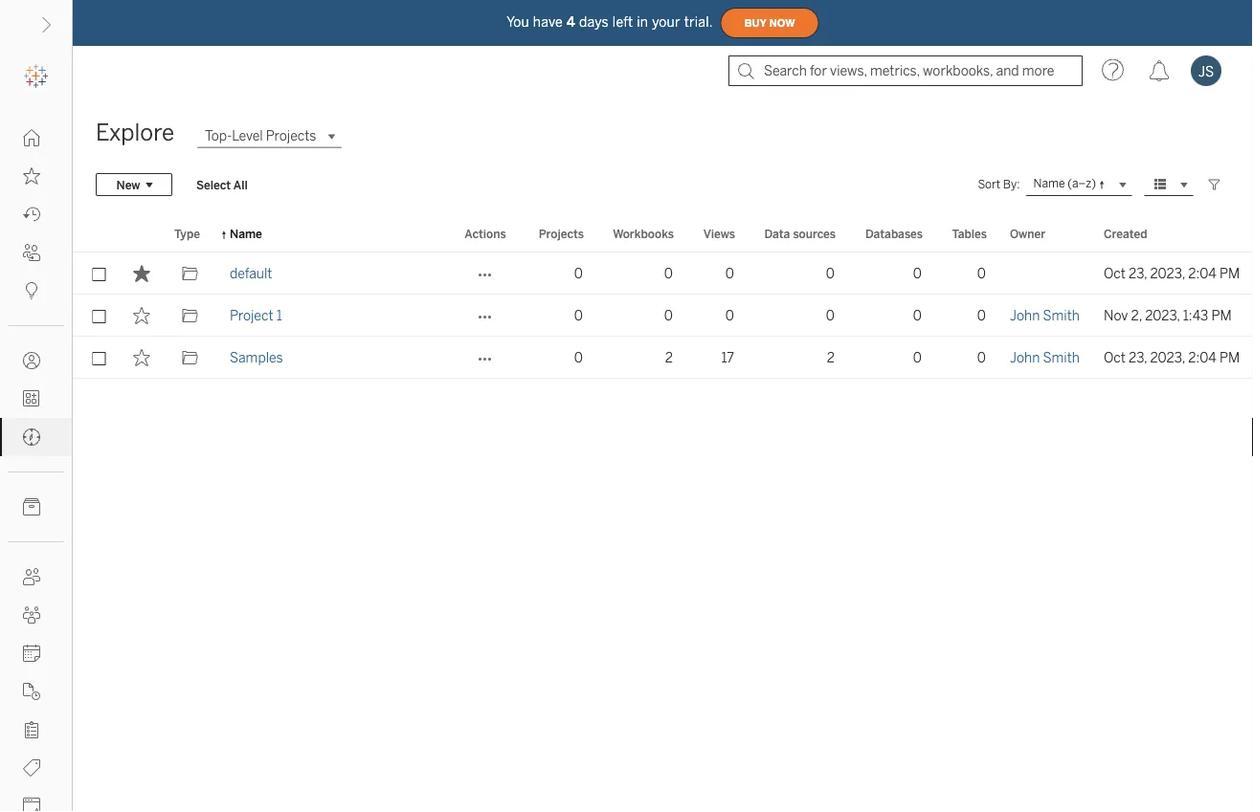 Task type: locate. For each thing, give the bounding box(es) containing it.
(a–z)
[[1068, 177, 1096, 191]]

2 john smith from the top
[[1010, 350, 1080, 366]]

0 vertical spatial project image
[[181, 265, 199, 282]]

workbooks
[[613, 227, 674, 241]]

john smith for oct
[[1010, 350, 1080, 366]]

project
[[230, 308, 273, 324]]

oct 23, 2023, 2:04 pm for 2
[[1104, 350, 1240, 366]]

0 vertical spatial 2023,
[[1150, 266, 1185, 281]]

23, down created on the top of page
[[1129, 266, 1147, 281]]

2023,
[[1150, 266, 1185, 281], [1145, 308, 1180, 324], [1150, 350, 1185, 366]]

1 horizontal spatial 2
[[827, 350, 835, 366]]

2:04 down 1:43 at the top right of page
[[1188, 350, 1217, 366]]

pm up nov 2, 2023, 1:43 pm
[[1220, 266, 1240, 281]]

1 vertical spatial name
[[230, 227, 262, 241]]

0 horizontal spatial name
[[230, 227, 262, 241]]

1:43
[[1183, 308, 1208, 324]]

john smith link for oct 23, 2023, 2:04 pm
[[1010, 337, 1080, 379]]

1 vertical spatial 2:04
[[1188, 350, 1217, 366]]

2,
[[1131, 308, 1142, 324]]

2
[[665, 350, 673, 366], [827, 350, 835, 366]]

pm down nov 2, 2023, 1:43 pm
[[1220, 350, 1240, 366]]

1 23, from the top
[[1129, 266, 1147, 281]]

2 smith from the top
[[1043, 350, 1080, 366]]

actions
[[465, 227, 506, 241]]

by:
[[1003, 178, 1020, 191]]

0 horizontal spatial 2
[[665, 350, 673, 366]]

john smith
[[1010, 308, 1080, 324], [1010, 350, 1080, 366]]

projects right level
[[266, 128, 316, 144]]

1 john smith link from the top
[[1010, 295, 1080, 337]]

project image down project image at the left top of the page
[[181, 349, 199, 367]]

2 john from the top
[[1010, 350, 1040, 366]]

oct down nov
[[1104, 350, 1126, 366]]

select all
[[196, 178, 248, 192]]

2:04
[[1188, 266, 1217, 281], [1188, 350, 1217, 366]]

1 vertical spatial oct 23, 2023, 2:04 pm
[[1104, 350, 1240, 366]]

1 vertical spatial 2023,
[[1145, 308, 1180, 324]]

1 vertical spatial project image
[[181, 349, 199, 367]]

pm for samples
[[1220, 350, 1240, 366]]

0 vertical spatial pm
[[1220, 266, 1240, 281]]

pm
[[1220, 266, 1240, 281], [1212, 308, 1232, 324], [1220, 350, 1240, 366]]

name up default
[[230, 227, 262, 241]]

projects right actions
[[539, 227, 584, 241]]

2 john smith link from the top
[[1010, 337, 1080, 379]]

0 vertical spatial 23,
[[1129, 266, 1147, 281]]

1 row from the top
[[73, 253, 1253, 295]]

0 vertical spatial projects
[[266, 128, 316, 144]]

explore
[[96, 119, 174, 146]]

john smith for nov
[[1010, 308, 1080, 324]]

trial.
[[684, 14, 713, 30]]

row containing samples
[[73, 337, 1253, 379]]

0 vertical spatial oct
[[1104, 266, 1126, 281]]

1 project image from the top
[[181, 265, 199, 282]]

project image down type
[[181, 265, 199, 282]]

2 oct 23, 2023, 2:04 pm from the top
[[1104, 350, 1240, 366]]

buy now
[[744, 17, 795, 29]]

1 vertical spatial john smith
[[1010, 350, 1080, 366]]

smith
[[1043, 308, 1080, 324], [1043, 350, 1080, 366]]

default link
[[230, 253, 272, 295]]

name
[[1033, 177, 1065, 191], [230, 227, 262, 241]]

1 smith from the top
[[1043, 308, 1080, 324]]

navigation panel element
[[0, 57, 72, 812]]

1 oct 23, 2023, 2:04 pm from the top
[[1104, 266, 1240, 281]]

1 vertical spatial john
[[1010, 350, 1040, 366]]

john
[[1010, 308, 1040, 324], [1010, 350, 1040, 366]]

project image
[[181, 307, 199, 325]]

0 horizontal spatial projects
[[266, 128, 316, 144]]

2023, for project 1
[[1145, 308, 1180, 324]]

2 row from the top
[[73, 295, 1253, 337]]

oct 23, 2023, 2:04 pm
[[1104, 266, 1240, 281], [1104, 350, 1240, 366]]

grid containing default
[[73, 216, 1253, 812]]

project 1 link
[[230, 295, 282, 337]]

all
[[233, 178, 248, 192]]

name for name (a–z)
[[1033, 177, 1065, 191]]

name left (a–z)
[[1033, 177, 1065, 191]]

project 1
[[230, 308, 282, 324]]

0 vertical spatial john
[[1010, 308, 1040, 324]]

1 2:04 from the top
[[1188, 266, 1217, 281]]

1 horizontal spatial projects
[[539, 227, 584, 241]]

row group
[[73, 253, 1253, 379]]

1 horizontal spatial name
[[1033, 177, 1065, 191]]

23, down 2,
[[1129, 350, 1147, 366]]

row
[[73, 253, 1253, 295], [73, 295, 1253, 337], [73, 337, 1253, 379]]

2:04 for 0
[[1188, 266, 1217, 281]]

0 vertical spatial oct 23, 2023, 2:04 pm
[[1104, 266, 1240, 281]]

2 oct from the top
[[1104, 350, 1126, 366]]

0
[[574, 266, 583, 281], [664, 266, 673, 281], [725, 266, 734, 281], [826, 266, 835, 281], [913, 266, 922, 281], [977, 266, 986, 281], [574, 308, 583, 324], [664, 308, 673, 324], [725, 308, 734, 324], [826, 308, 835, 324], [913, 308, 922, 324], [977, 308, 986, 324], [574, 350, 583, 366], [913, 350, 922, 366], [977, 350, 986, 366]]

project image
[[181, 265, 199, 282], [181, 349, 199, 367]]

0 vertical spatial john smith
[[1010, 308, 1080, 324]]

buy
[[744, 17, 767, 29]]

2023, up nov 2, 2023, 1:43 pm
[[1150, 266, 1185, 281]]

1 vertical spatial 23,
[[1129, 350, 1147, 366]]

2 vertical spatial 2023,
[[1150, 350, 1185, 366]]

1 vertical spatial smith
[[1043, 350, 1080, 366]]

2:04 up 1:43 at the top right of page
[[1188, 266, 1217, 281]]

oct 23, 2023, 2:04 pm down nov 2, 2023, 1:43 pm
[[1104, 350, 1240, 366]]

owner
[[1010, 227, 1046, 241]]

oct 23, 2023, 2:04 pm up nov 2, 2023, 1:43 pm
[[1104, 266, 1240, 281]]

2 project image from the top
[[181, 349, 199, 367]]

1 vertical spatial pm
[[1212, 308, 1232, 324]]

pm right 1:43 at the top right of page
[[1212, 308, 1232, 324]]

oct
[[1104, 266, 1126, 281], [1104, 350, 1126, 366]]

1 vertical spatial oct
[[1104, 350, 1126, 366]]

oct for 0
[[1104, 266, 1126, 281]]

select
[[196, 178, 231, 192]]

name inside popup button
[[1033, 177, 1065, 191]]

projects
[[266, 128, 316, 144], [539, 227, 584, 241]]

23,
[[1129, 266, 1147, 281], [1129, 350, 1147, 366]]

0 vertical spatial smith
[[1043, 308, 1080, 324]]

2023, down nov 2, 2023, 1:43 pm
[[1150, 350, 1185, 366]]

2023, for default
[[1150, 266, 1185, 281]]

you have 4 days left in your trial.
[[507, 14, 713, 30]]

23, for 2
[[1129, 350, 1147, 366]]

2 23, from the top
[[1129, 350, 1147, 366]]

john smith link
[[1010, 295, 1080, 337], [1010, 337, 1080, 379]]

2023, right 2,
[[1145, 308, 1180, 324]]

name inside grid
[[230, 227, 262, 241]]

1 john smith from the top
[[1010, 308, 1080, 324]]

oct for 2
[[1104, 350, 1126, 366]]

created
[[1104, 227, 1147, 241]]

1 oct from the top
[[1104, 266, 1126, 281]]

1 john from the top
[[1010, 308, 1040, 324]]

0 vertical spatial name
[[1033, 177, 1065, 191]]

2 2:04 from the top
[[1188, 350, 1217, 366]]

2 vertical spatial pm
[[1220, 350, 1240, 366]]

oct down created on the top of page
[[1104, 266, 1126, 281]]

3 row from the top
[[73, 337, 1253, 379]]

you
[[507, 14, 529, 30]]

2 2 from the left
[[827, 350, 835, 366]]

row group containing default
[[73, 253, 1253, 379]]

23, for 0
[[1129, 266, 1147, 281]]

0 vertical spatial 2:04
[[1188, 266, 1217, 281]]

grid
[[73, 216, 1253, 812]]

cell
[[998, 253, 1092, 295]]



Task type: vqa. For each thing, say whether or not it's contained in the screenshot.
2023,
yes



Task type: describe. For each thing, give the bounding box(es) containing it.
now
[[769, 17, 795, 29]]

name for name
[[230, 227, 262, 241]]

data
[[764, 227, 790, 241]]

level
[[232, 128, 263, 144]]

main navigation. press the up and down arrow keys to access links. element
[[0, 119, 72, 812]]

select all button
[[184, 173, 260, 196]]

row containing default
[[73, 253, 1253, 295]]

projects inside dropdown button
[[266, 128, 316, 144]]

oct 23, 2023, 2:04 pm for 0
[[1104, 266, 1240, 281]]

project image for samples
[[181, 349, 199, 367]]

new button
[[96, 173, 172, 196]]

john for oct
[[1010, 350, 1040, 366]]

smith for oct 23, 2023, 2:04 pm
[[1043, 350, 1080, 366]]

1 2 from the left
[[665, 350, 673, 366]]

default
[[230, 266, 272, 281]]

left
[[613, 14, 633, 30]]

buy now button
[[721, 8, 819, 38]]

samples
[[230, 350, 283, 366]]

john smith link for nov 2, 2023, 1:43 pm
[[1010, 295, 1080, 337]]

name (a–z)
[[1033, 177, 1096, 191]]

data sources
[[764, 227, 836, 241]]

top-
[[205, 128, 232, 144]]

sources
[[793, 227, 836, 241]]

tables
[[952, 227, 987, 241]]

list view image
[[1152, 176, 1169, 193]]

smith for nov 2, 2023, 1:43 pm
[[1043, 308, 1080, 324]]

sort by:
[[978, 178, 1020, 191]]

nov 2, 2023, 1:43 pm
[[1104, 308, 1232, 324]]

john for nov
[[1010, 308, 1040, 324]]

4
[[566, 14, 575, 30]]

project image for default
[[181, 265, 199, 282]]

new
[[116, 178, 140, 192]]

nov
[[1104, 308, 1128, 324]]

17
[[721, 350, 734, 366]]

sort
[[978, 178, 1001, 191]]

views
[[703, 227, 735, 241]]

pm for default
[[1220, 266, 1240, 281]]

in
[[637, 14, 648, 30]]

samples link
[[230, 337, 283, 379]]

2023, for samples
[[1150, 350, 1185, 366]]

top-level projects button
[[197, 125, 341, 148]]

1
[[276, 308, 282, 324]]

type
[[174, 227, 200, 241]]

top-level projects
[[205, 128, 316, 144]]

2:04 for 2
[[1188, 350, 1217, 366]]

pm for project 1
[[1212, 308, 1232, 324]]

days
[[579, 14, 609, 30]]

have
[[533, 14, 563, 30]]

row containing project 1
[[73, 295, 1253, 337]]

1 vertical spatial projects
[[539, 227, 584, 241]]

databases
[[865, 227, 923, 241]]

name (a–z) button
[[1026, 173, 1132, 196]]

Search for views, metrics, workbooks, and more text field
[[729, 56, 1083, 86]]

your
[[652, 14, 680, 30]]



